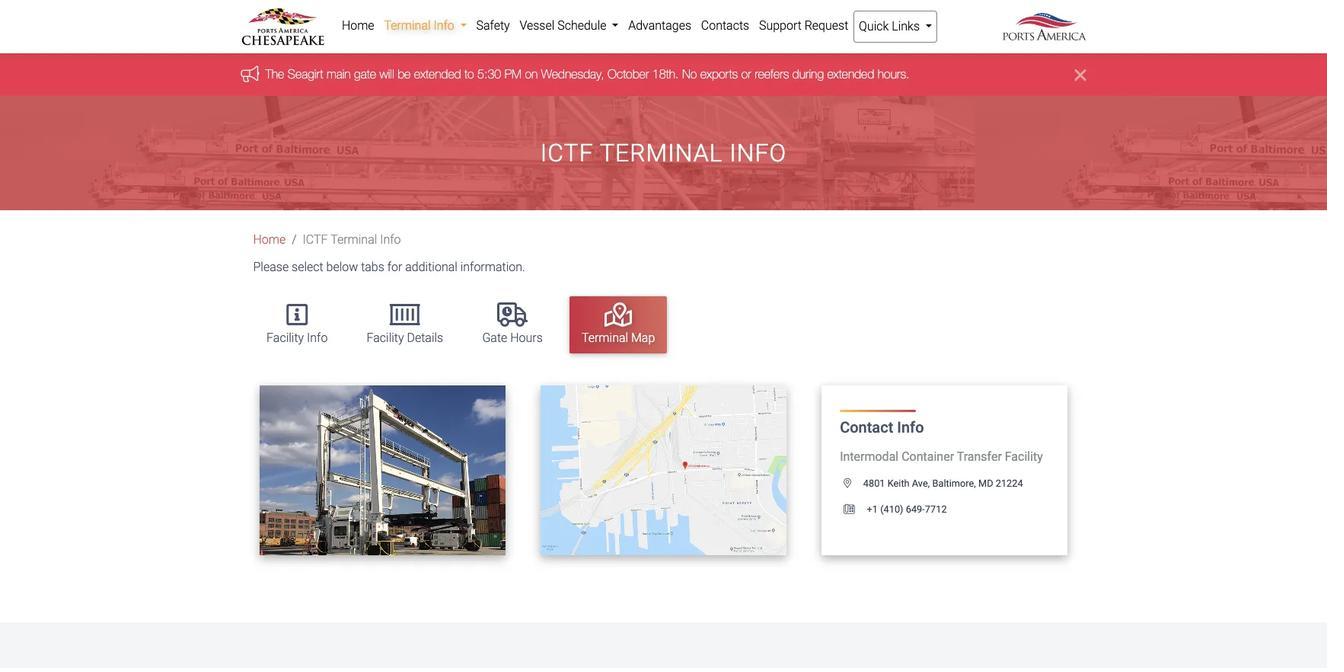Task type: describe. For each thing, give the bounding box(es) containing it.
to inside click to zoom button
[[367, 464, 380, 476]]

quick links
[[859, 19, 923, 34]]

safety
[[476, 18, 510, 33]]

get
[[618, 464, 636, 476]]

the seagirt main gate will be extended to 5:30 pm on wednesday, october 18th.  no exports or reefers during extended hours. alert
[[0, 54, 1328, 96]]

the seagirt main gate will be extended to 5:30 pm on wednesday, october 18th.  no exports or reefers during extended hours. link
[[265, 67, 910, 81]]

facility for facility details
[[367, 331, 404, 345]]

gate hours link
[[470, 296, 555, 353]]

0 vertical spatial ictf terminal info
[[541, 139, 787, 168]]

7712
[[925, 503, 947, 515]]

map
[[631, 331, 655, 345]]

click to zoom
[[338, 464, 413, 476]]

request
[[805, 18, 849, 33]]

1 vertical spatial home link
[[253, 233, 286, 247]]

tabs
[[361, 260, 385, 275]]

close image
[[1075, 66, 1087, 84]]

the seagirt main gate will be extended to 5:30 pm on wednesday, october 18th.  no exports or reefers during extended hours.
[[265, 67, 910, 81]]

1 extended from the left
[[414, 67, 461, 81]]

search plus image
[[413, 464, 427, 475]]

pm
[[505, 67, 522, 81]]

or
[[742, 67, 752, 81]]

+1 (410) 649-7712 link
[[840, 503, 947, 515]]

facility info
[[267, 331, 328, 345]]

wednesday,
[[541, 67, 605, 81]]

vessel schedule link
[[515, 11, 624, 41]]

4801 keith ave, baltimore, md 21224 link
[[840, 477, 1024, 489]]

terminal map link
[[570, 296, 667, 353]]

2 extended from the left
[[828, 67, 875, 81]]

contact info
[[840, 418, 924, 436]]

facility details link
[[355, 296, 456, 353]]

container
[[902, 449, 955, 464]]

safety link
[[472, 11, 515, 41]]

for
[[388, 260, 402, 275]]

2 horizontal spatial facility
[[1005, 449, 1044, 464]]

intermodal
[[840, 449, 899, 464]]

gate
[[354, 67, 376, 81]]

md
[[979, 477, 994, 489]]

21224
[[996, 477, 1024, 489]]

map marker alt image
[[844, 479, 864, 489]]

be
[[398, 67, 411, 81]]

terminal map
[[582, 331, 655, 345]]

please
[[253, 260, 289, 275]]

links
[[892, 19, 920, 34]]

terminal info
[[384, 18, 458, 33]]

vessel schedule
[[520, 18, 610, 33]]

contacts
[[701, 18, 750, 33]]

1 vertical spatial home
[[253, 233, 286, 247]]

contacts link
[[697, 11, 755, 41]]

will
[[380, 67, 394, 81]]

advantages link
[[624, 11, 697, 41]]

bullhorn image
[[241, 65, 265, 82]]

tab list containing facility info
[[247, 289, 1087, 361]]

reefers
[[755, 67, 789, 81]]

info for terminal info
[[434, 18, 455, 33]]

+1
[[867, 503, 878, 515]]

(410)
[[881, 503, 904, 515]]

transfer
[[957, 449, 1002, 464]]



Task type: locate. For each thing, give the bounding box(es) containing it.
zoom
[[382, 464, 410, 476]]

1 horizontal spatial extended
[[828, 67, 875, 81]]

home up gate
[[342, 18, 375, 33]]

1 vertical spatial to
[[367, 464, 380, 476]]

tab list
[[247, 289, 1087, 361]]

facility
[[267, 331, 304, 345], [367, 331, 404, 345], [1005, 449, 1044, 464]]

facility down please
[[267, 331, 304, 345]]

0 horizontal spatial home link
[[253, 233, 286, 247]]

1 horizontal spatial to
[[465, 67, 474, 81]]

home up please
[[253, 233, 286, 247]]

1 horizontal spatial ictf terminal info
[[541, 139, 787, 168]]

intermodal container transfer facility
[[840, 449, 1044, 464]]

seagirt
[[288, 67, 323, 81]]

0 vertical spatial ictf
[[541, 139, 594, 168]]

hours.
[[878, 67, 910, 81]]

terminal
[[384, 18, 431, 33], [600, 139, 723, 168], [331, 233, 377, 247], [582, 331, 629, 345]]

facility details
[[367, 331, 444, 345]]

1 horizontal spatial facility
[[367, 331, 404, 345]]

facility left details
[[367, 331, 404, 345]]

during
[[793, 67, 824, 81]]

to left 5:30 at the top left
[[465, 67, 474, 81]]

select
[[292, 260, 323, 275]]

to right click
[[367, 464, 380, 476]]

info for facility info
[[307, 331, 328, 345]]

1 vertical spatial ictf terminal info
[[303, 233, 401, 247]]

support request
[[759, 18, 849, 33]]

click to zoom button
[[312, 452, 453, 488]]

vessel
[[520, 18, 555, 33]]

no
[[682, 67, 697, 81]]

schedule
[[558, 18, 607, 33]]

support
[[759, 18, 802, 33]]

0 horizontal spatial ictf terminal info
[[303, 233, 401, 247]]

to inside the seagirt main gate will be extended to 5:30 pm on wednesday, october 18th.  no exports or reefers during extended hours. alert
[[465, 67, 474, 81]]

facility for facility info
[[267, 331, 304, 345]]

0 horizontal spatial home
[[253, 233, 286, 247]]

phone office image
[[844, 505, 867, 514]]

advantages
[[629, 18, 692, 33]]

hours
[[511, 331, 543, 345]]

0 vertical spatial home link
[[337, 11, 379, 41]]

exports
[[701, 67, 738, 81]]

ictf terminal info
[[541, 139, 787, 168], [303, 233, 401, 247]]

main
[[327, 67, 351, 81]]

quick links link
[[854, 11, 938, 43]]

info
[[434, 18, 455, 33], [730, 139, 787, 168], [380, 233, 401, 247], [307, 331, 328, 345], [898, 418, 924, 436]]

1 horizontal spatial ictf
[[541, 139, 594, 168]]

get directions
[[618, 464, 696, 476]]

get directions link
[[592, 452, 736, 488]]

0 horizontal spatial to
[[367, 464, 380, 476]]

additional
[[405, 260, 458, 275]]

directions image
[[696, 464, 710, 475]]

details
[[407, 331, 444, 345]]

ictf
[[541, 139, 594, 168], [303, 233, 328, 247]]

baltimore,
[[933, 477, 976, 489]]

0 horizontal spatial ictf
[[303, 233, 328, 247]]

click
[[338, 464, 365, 476]]

4801 keith ave, baltimore, md 21224
[[864, 477, 1024, 489]]

support request link
[[755, 11, 854, 41]]

18th.
[[653, 67, 679, 81]]

home
[[342, 18, 375, 33], [253, 233, 286, 247]]

1 horizontal spatial home
[[342, 18, 375, 33]]

home link
[[337, 11, 379, 41], [253, 233, 286, 247]]

1 vertical spatial ictf
[[303, 233, 328, 247]]

extended
[[414, 67, 461, 81], [828, 67, 875, 81]]

info for contact info
[[898, 418, 924, 436]]

the
[[265, 67, 284, 81]]

home link up gate
[[337, 11, 379, 41]]

extended right the be
[[414, 67, 461, 81]]

information.
[[461, 260, 525, 275]]

home link up please
[[253, 233, 286, 247]]

terminal info link
[[379, 11, 472, 41]]

please select below tabs for additional information.
[[253, 260, 525, 275]]

5:30
[[478, 67, 501, 81]]

facility info link
[[255, 296, 340, 353]]

0 vertical spatial home
[[342, 18, 375, 33]]

0 horizontal spatial extended
[[414, 67, 461, 81]]

0 vertical spatial to
[[465, 67, 474, 81]]

+1 (410) 649-7712
[[867, 503, 947, 515]]

facility up 21224 on the bottom right
[[1005, 449, 1044, 464]]

649-
[[906, 503, 925, 515]]

gate hours
[[482, 331, 543, 345]]

directions
[[638, 464, 694, 476]]

on
[[525, 67, 538, 81]]

1 horizontal spatial home link
[[337, 11, 379, 41]]

quick
[[859, 19, 889, 34]]

october
[[608, 67, 649, 81]]

extended right during
[[828, 67, 875, 81]]

contact
[[840, 418, 894, 436]]

gate
[[482, 331, 508, 345]]

to
[[465, 67, 474, 81], [367, 464, 380, 476]]

4801
[[864, 477, 886, 489]]

keith
[[888, 477, 910, 489]]

0 horizontal spatial facility
[[267, 331, 304, 345]]

ave,
[[912, 477, 930, 489]]

below
[[326, 260, 358, 275]]



Task type: vqa. For each thing, say whether or not it's contained in the screenshot.
Please select below tabs for additional information.
yes



